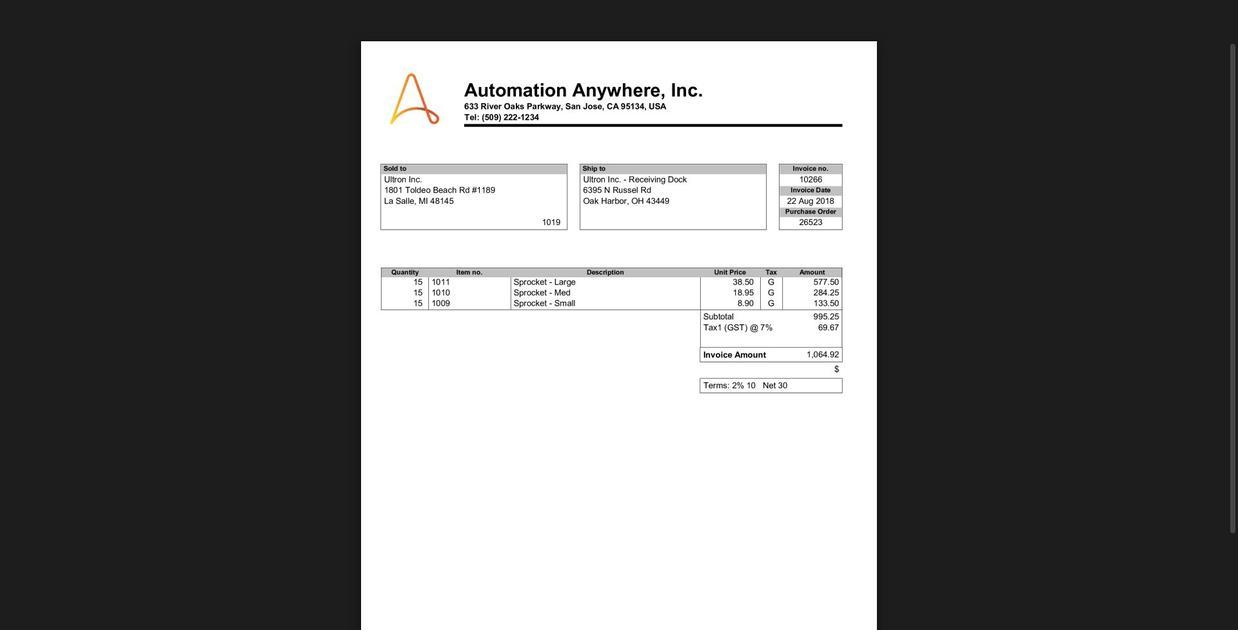 Task type: locate. For each thing, give the bounding box(es) containing it.
document
[[361, 41, 878, 630]]

image icon image
[[15, 15, 26, 26]]

showing viewer. element
[[0, 0, 1239, 630]]

application
[[0, 0, 1239, 630]]

document inside showing viewer. element
[[361, 41, 878, 630]]



Task type: vqa. For each thing, say whether or not it's contained in the screenshot.
You modified • 11:43 AM 'element'
no



Task type: describe. For each thing, give the bounding box(es) containing it.
page 1 of 1 element
[[532, 594, 627, 623]]

open with image
[[634, 13, 647, 26]]

quick sharing actions image
[[1168, 21, 1173, 23]]



